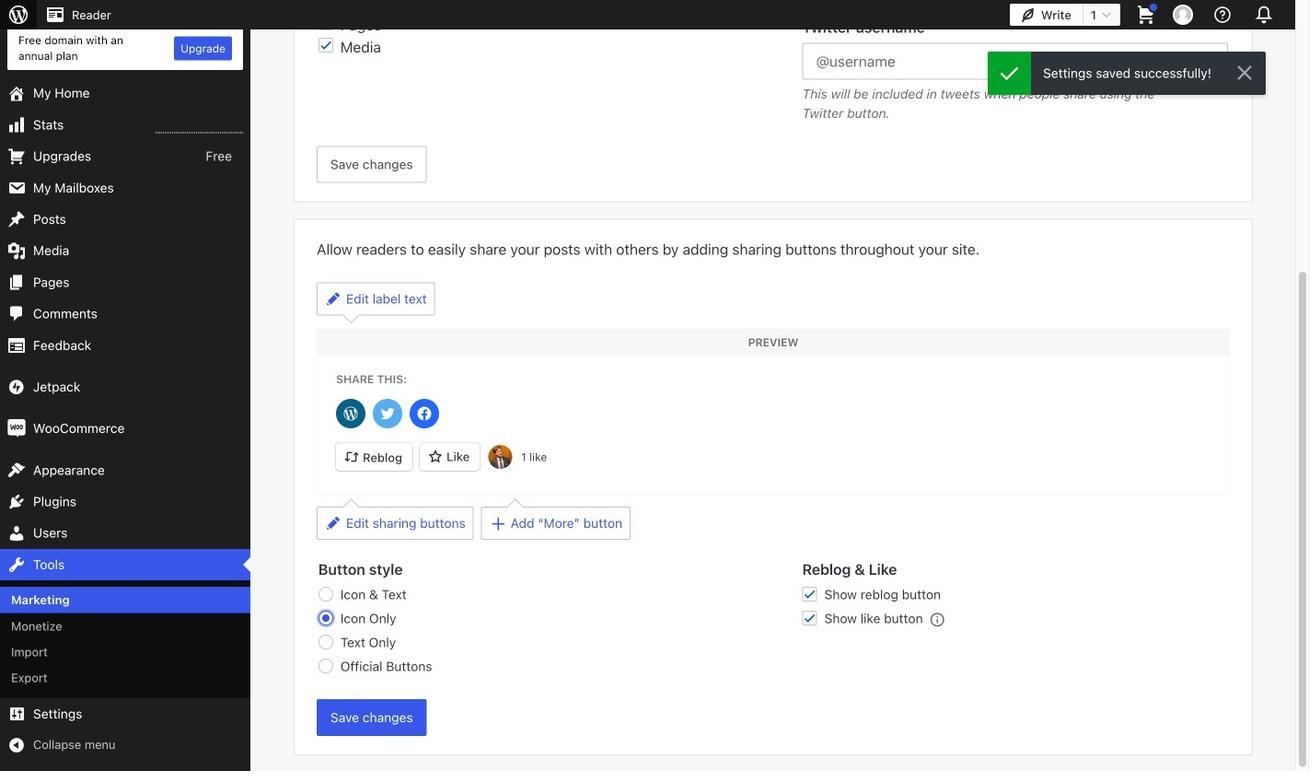 Task type: vqa. For each thing, say whether or not it's contained in the screenshot.
1st list item from the top of the page
no



Task type: describe. For each thing, give the bounding box(es) containing it.
manage your notifications image
[[1252, 2, 1278, 28]]

@username text field
[[803, 43, 1229, 80]]

notice status
[[989, 52, 1267, 95]]

manage your sites image
[[7, 4, 29, 26]]

help image
[[1212, 4, 1234, 26]]

highest hourly views 0 image
[[156, 121, 243, 133]]

my profile image
[[1174, 5, 1194, 25]]

matt mullenweg image
[[487, 443, 514, 470]]

my shopping cart image
[[1136, 4, 1158, 26]]



Task type: locate. For each thing, give the bounding box(es) containing it.
2 img image from the top
[[7, 419, 26, 438]]

0 vertical spatial img image
[[7, 378, 26, 396]]

None radio
[[319, 587, 333, 601], [319, 658, 333, 673], [319, 587, 333, 601], [319, 658, 333, 673]]

group
[[774, 16, 1258, 127], [289, 558, 774, 681], [774, 558, 1258, 637]]

None checkbox
[[319, 0, 333, 8], [319, 38, 333, 52], [803, 587, 818, 601], [803, 611, 818, 625], [319, 0, 333, 8], [319, 38, 333, 52], [803, 587, 818, 601], [803, 611, 818, 625]]

dismiss image
[[1234, 62, 1257, 84]]

img image
[[7, 378, 26, 396], [7, 419, 26, 438]]

None radio
[[319, 611, 333, 625], [319, 635, 333, 649], [319, 611, 333, 625], [319, 635, 333, 649]]

1 img image from the top
[[7, 378, 26, 396]]

None checkbox
[[319, 16, 333, 30]]

1 vertical spatial img image
[[7, 419, 26, 438]]



